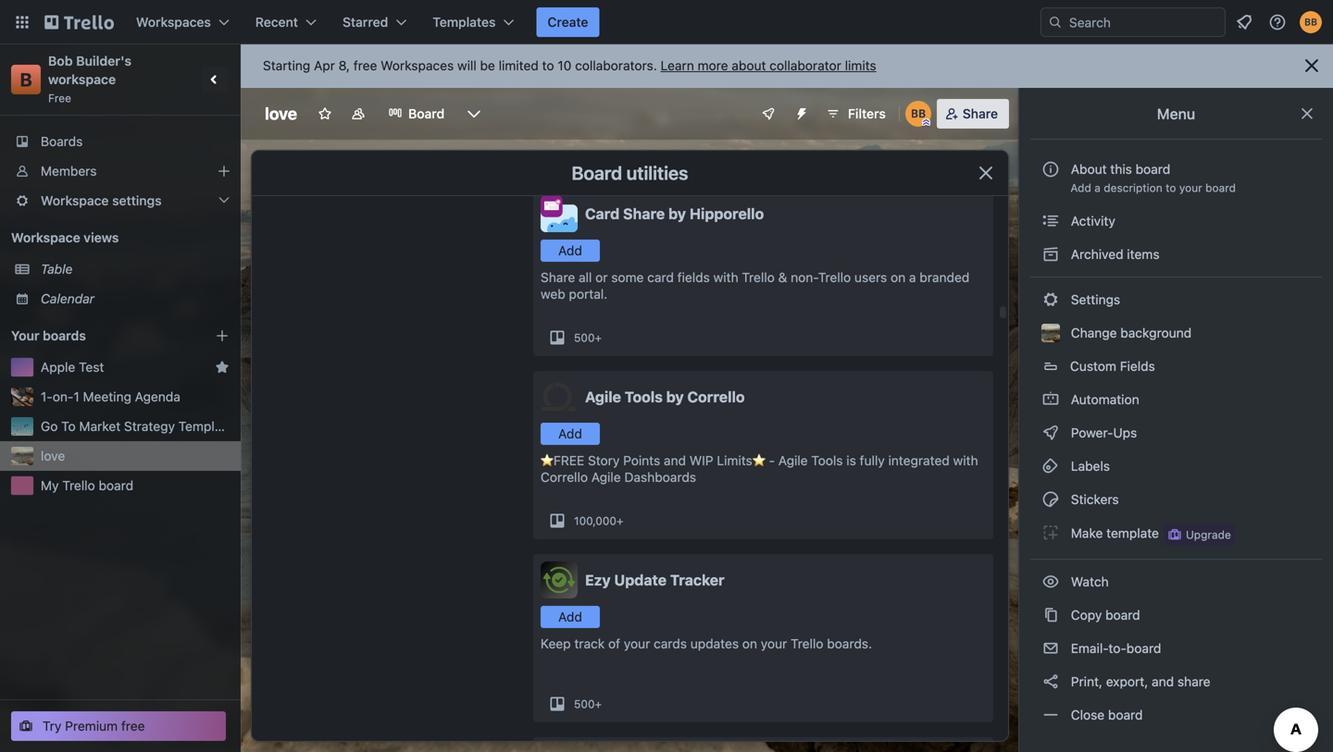 Task type: describe. For each thing, give the bounding box(es) containing it.
share for share all or some card fields with trello & non-trello users on a branded web portal.
[[541, 270, 575, 285]]

power-ups link
[[1031, 419, 1322, 448]]

b
[[20, 69, 32, 90]]

background
[[1121, 325, 1192, 341]]

board up activity link
[[1206, 181, 1236, 194]]

b link
[[11, 65, 41, 94]]

board down the export,
[[1108, 708, 1143, 723]]

8,
[[339, 58, 350, 73]]

0 horizontal spatial love
[[41, 449, 65, 464]]

items
[[1127, 247, 1160, 262]]

upgrade button
[[1164, 524, 1235, 546]]

templates
[[433, 14, 496, 30]]

500 + for card share by hipporello
[[574, 331, 602, 344]]

print,
[[1071, 675, 1103, 690]]

close board
[[1068, 708, 1143, 723]]

watch
[[1068, 575, 1112, 590]]

board up "description"
[[1136, 162, 1171, 177]]

a inside about this board add a description to your board
[[1095, 181, 1101, 194]]

starred
[[343, 14, 388, 30]]

template
[[1107, 526, 1159, 541]]

create button
[[537, 7, 599, 37]]

your
[[11, 328, 39, 344]]

calendar link
[[41, 290, 230, 308]]

to
[[61, 419, 76, 434]]

your boards with 5 items element
[[11, 325, 187, 347]]

1 horizontal spatial and
[[1152, 675, 1174, 690]]

+ for hipporello
[[595, 331, 602, 344]]

apr
[[314, 58, 335, 73]]

sm image for automation
[[1042, 391, 1060, 409]]

sm image for archived items
[[1042, 245, 1060, 264]]

copy
[[1071, 608, 1102, 623]]

custom fields
[[1070, 359, 1155, 374]]

templates button
[[422, 7, 525, 37]]

members
[[41, 163, 97, 179]]

1 horizontal spatial share
[[623, 205, 665, 223]]

all
[[579, 270, 592, 285]]

sm image for settings
[[1042, 291, 1060, 309]]

bob builder's workspace free
[[48, 53, 135, 105]]

boards
[[43, 328, 86, 344]]

non-
[[791, 270, 818, 285]]

starred icon image
[[215, 360, 230, 375]]

try premium free button
[[11, 712, 226, 742]]

sm image for power-ups
[[1042, 424, 1060, 443]]

love inside board name text field
[[265, 104, 297, 124]]

by for corrello
[[666, 388, 684, 406]]

to inside about this board add a description to your board
[[1166, 181, 1176, 194]]

board up to-
[[1106, 608, 1140, 623]]

power ups image
[[761, 106, 776, 121]]

1-
[[41, 389, 53, 405]]

sm image for copy board
[[1042, 606, 1060, 625]]

workspace navigation collapse icon image
[[202, 67, 228, 93]]

agenda
[[135, 389, 180, 405]]

by for hipporello
[[669, 205, 686, 223]]

email-to-board link
[[1031, 634, 1322, 664]]

100,000
[[574, 515, 617, 528]]

bob builder (bobbuilder40) image
[[1300, 11, 1322, 33]]

with inside the ⭐free story points and wip limits⭐ - agile tools is fully integrated with corrello agile dashboards
[[953, 453, 978, 469]]

add button for agile
[[541, 423, 600, 445]]

collaborator
[[770, 58, 842, 73]]

upgrade
[[1186, 529, 1231, 542]]

a inside share all or some card fields with trello & non-trello users on a branded web portal.
[[909, 270, 916, 285]]

ups
[[1113, 425, 1137, 441]]

love link
[[41, 447, 230, 466]]

sm image for print, export, and share
[[1042, 673, 1060, 692]]

labels link
[[1031, 452, 1322, 481]]

about
[[1071, 162, 1107, 177]]

copy board
[[1068, 608, 1140, 623]]

workspace for workspace views
[[11, 230, 80, 245]]

settings link
[[1031, 285, 1322, 315]]

2 vertical spatial +
[[595, 698, 602, 711]]

fields
[[677, 270, 710, 285]]

0 vertical spatial free
[[353, 58, 377, 73]]

wip
[[690, 453, 713, 469]]

this member is an admin of this board. image
[[922, 119, 930, 127]]

print, export, and share link
[[1031, 668, 1322, 697]]

sm image for labels
[[1042, 457, 1060, 476]]

tools inside the ⭐free story points and wip limits⭐ - agile tools is fully integrated with corrello agile dashboards
[[811, 453, 843, 469]]

workspace settings
[[41, 193, 162, 208]]

automation link
[[1031, 385, 1322, 415]]

boards.
[[827, 637, 872, 652]]

or
[[596, 270, 608, 285]]

1 vertical spatial agile
[[778, 453, 808, 469]]

copy board link
[[1031, 601, 1322, 631]]

2 vertical spatial agile
[[591, 470, 621, 485]]

1 vertical spatial workspaces
[[381, 58, 454, 73]]

builder's
[[76, 53, 132, 69]]

meeting
[[83, 389, 131, 405]]

utilities
[[627, 162, 688, 184]]

export,
[[1106, 675, 1148, 690]]

activity
[[1068, 213, 1116, 229]]

updates
[[691, 637, 739, 652]]

test
[[79, 360, 104, 375]]

table
[[41, 262, 73, 277]]

some
[[611, 270, 644, 285]]

automation image
[[787, 99, 813, 125]]

workspace visible image
[[351, 106, 366, 121]]

more
[[698, 58, 728, 73]]

customize views image
[[465, 105, 483, 123]]

bob
[[48, 53, 73, 69]]

users
[[855, 270, 887, 285]]

add inside about this board add a description to your board
[[1071, 181, 1091, 194]]

my trello board
[[41, 478, 133, 494]]

500 + for ezy update tracker
[[574, 698, 602, 711]]

1-on-1 meeting agenda
[[41, 389, 180, 405]]

power-
[[1071, 425, 1113, 441]]

Search field
[[1063, 8, 1225, 36]]

create
[[548, 14, 588, 30]]

strategy
[[124, 419, 175, 434]]

sm image for email-to-board
[[1042, 640, 1060, 658]]

bob builder (bobbuilder40) image
[[905, 101, 931, 127]]

change background link
[[1031, 319, 1322, 348]]

your for board
[[1179, 181, 1203, 194]]

email-
[[1071, 641, 1109, 656]]

apple test
[[41, 360, 104, 375]]

go
[[41, 419, 58, 434]]

this
[[1111, 162, 1132, 177]]

dashboards
[[624, 470, 696, 485]]

collaborators.
[[575, 58, 657, 73]]

calendar
[[41, 291, 94, 306]]

make
[[1071, 526, 1103, 541]]

filters button
[[820, 99, 891, 129]]



Task type: vqa. For each thing, say whether or not it's contained in the screenshot.


Task type: locate. For each thing, give the bounding box(es) containing it.
500 + down track
[[574, 698, 602, 711]]

0 vertical spatial share
[[963, 106, 998, 121]]

with right integrated
[[953, 453, 978, 469]]

love left star or unstar board image
[[265, 104, 297, 124]]

tools left is
[[811, 453, 843, 469]]

on right users
[[891, 270, 906, 285]]

0 vertical spatial on
[[891, 270, 906, 285]]

trello left boards.
[[791, 637, 824, 652]]

sm image inside labels link
[[1042, 457, 1060, 476]]

0 horizontal spatial on
[[742, 637, 757, 652]]

description
[[1104, 181, 1163, 194]]

3 sm image from the top
[[1042, 640, 1060, 658]]

0 horizontal spatial share
[[541, 270, 575, 285]]

limits
[[845, 58, 877, 73]]

500 down portal.
[[574, 331, 595, 344]]

0 horizontal spatial your
[[624, 637, 650, 652]]

500 down track
[[574, 698, 595, 711]]

with
[[713, 270, 739, 285], [953, 453, 978, 469]]

0 horizontal spatial board
[[408, 106, 445, 121]]

trello left users
[[818, 270, 851, 285]]

branded
[[920, 270, 970, 285]]

share
[[1178, 675, 1211, 690]]

1 horizontal spatial workspaces
[[381, 58, 454, 73]]

members link
[[0, 156, 241, 186]]

1 vertical spatial 500
[[574, 698, 595, 711]]

1 500 from the top
[[574, 331, 595, 344]]

board down love link
[[99, 478, 133, 494]]

board utilities
[[572, 162, 688, 184]]

sm image left email-
[[1042, 640, 1060, 658]]

workspace for workspace settings
[[41, 193, 109, 208]]

sm image left the "labels"
[[1042, 457, 1060, 476]]

add button up ⭐free
[[541, 423, 600, 445]]

sm image left make
[[1042, 524, 1060, 543]]

1 vertical spatial workspace
[[11, 230, 80, 245]]

4 sm image from the top
[[1042, 706, 1060, 725]]

ezy update tracker
[[585, 572, 725, 589]]

add board image
[[215, 329, 230, 344]]

6 sm image from the top
[[1042, 491, 1060, 509]]

sm image inside watch link
[[1042, 573, 1060, 592]]

+ for corrello
[[617, 515, 624, 528]]

update
[[614, 572, 667, 589]]

0 vertical spatial board
[[408, 106, 445, 121]]

1 vertical spatial tools
[[811, 453, 843, 469]]

&
[[778, 270, 787, 285]]

stickers
[[1068, 492, 1119, 507]]

apple
[[41, 360, 75, 375]]

add button for ezy
[[541, 606, 600, 629]]

primary element
[[0, 0, 1333, 44]]

sm image left copy
[[1042, 606, 1060, 625]]

archived
[[1071, 247, 1124, 262]]

500
[[574, 331, 595, 344], [574, 698, 595, 711]]

add up keep
[[558, 610, 582, 625]]

0 vertical spatial by
[[669, 205, 686, 223]]

1 add button from the top
[[541, 240, 600, 262]]

0 horizontal spatial with
[[713, 270, 739, 285]]

to up activity link
[[1166, 181, 1176, 194]]

labels
[[1068, 459, 1110, 474]]

0 vertical spatial with
[[713, 270, 739, 285]]

card
[[647, 270, 674, 285]]

0 horizontal spatial tools
[[625, 388, 663, 406]]

1 vertical spatial and
[[1152, 675, 1174, 690]]

with inside share all or some card fields with trello & non-trello users on a branded web portal.
[[713, 270, 739, 285]]

1 horizontal spatial on
[[891, 270, 906, 285]]

recent button
[[244, 7, 328, 37]]

1 horizontal spatial with
[[953, 453, 978, 469]]

free right 8,
[[353, 58, 377, 73]]

500 for card share by hipporello
[[574, 331, 595, 344]]

+ down portal.
[[595, 331, 602, 344]]

sm image
[[1042, 212, 1060, 231], [1042, 291, 1060, 309], [1042, 391, 1060, 409], [1042, 424, 1060, 443], [1042, 457, 1060, 476], [1042, 491, 1060, 509], [1042, 524, 1060, 543], [1042, 606, 1060, 625], [1042, 673, 1060, 692]]

1 horizontal spatial tools
[[811, 453, 843, 469]]

with right fields
[[713, 270, 739, 285]]

sm image inside copy board link
[[1042, 606, 1060, 625]]

4 sm image from the top
[[1042, 424, 1060, 443]]

sm image left print, on the bottom right
[[1042, 673, 1060, 692]]

add button
[[541, 240, 600, 262], [541, 423, 600, 445], [541, 606, 600, 629]]

premium
[[65, 719, 118, 734]]

agile down story
[[591, 470, 621, 485]]

menu
[[1157, 105, 1195, 123]]

2 horizontal spatial your
[[1179, 181, 1203, 194]]

500 +
[[574, 331, 602, 344], [574, 698, 602, 711]]

print, export, and share
[[1068, 675, 1211, 690]]

add up all
[[558, 243, 582, 258]]

free
[[48, 92, 71, 105]]

to-
[[1109, 641, 1127, 656]]

workspaces
[[136, 14, 211, 30], [381, 58, 454, 73]]

sm image for watch
[[1042, 573, 1060, 592]]

1 horizontal spatial your
[[761, 637, 787, 652]]

add button for card
[[541, 240, 600, 262]]

automation
[[1068, 392, 1140, 407]]

1 horizontal spatial to
[[1166, 181, 1176, 194]]

card
[[585, 205, 620, 223]]

card share by hipporello
[[585, 205, 764, 223]]

by up dashboards
[[666, 388, 684, 406]]

agile right - on the right bottom
[[778, 453, 808, 469]]

sm image inside stickers link
[[1042, 491, 1060, 509]]

change background
[[1068, 325, 1192, 341]]

bob builder's workspace link
[[48, 53, 135, 87]]

1 vertical spatial a
[[909, 270, 916, 285]]

share button
[[937, 99, 1009, 129]]

agile up story
[[585, 388, 621, 406]]

archived items link
[[1031, 240, 1322, 269]]

and up dashboards
[[664, 453, 686, 469]]

⭐free
[[541, 453, 584, 469]]

add for agile tools by corrello
[[558, 426, 582, 442]]

workspace up table
[[11, 230, 80, 245]]

love up my
[[41, 449, 65, 464]]

limited
[[499, 58, 539, 73]]

0 vertical spatial agile
[[585, 388, 621, 406]]

workspace inside "popup button"
[[41, 193, 109, 208]]

2 horizontal spatial share
[[963, 106, 998, 121]]

go to market strategy template link
[[41, 418, 233, 436]]

search image
[[1048, 15, 1063, 30]]

email-to-board
[[1068, 641, 1161, 656]]

sm image inside archived items link
[[1042, 245, 1060, 264]]

market
[[79, 419, 121, 434]]

10
[[558, 58, 572, 73]]

1 vertical spatial board
[[572, 162, 622, 184]]

8 sm image from the top
[[1042, 606, 1060, 625]]

corrello inside the ⭐free story points and wip limits⭐ - agile tools is fully integrated with corrello agile dashboards
[[541, 470, 588, 485]]

activity link
[[1031, 206, 1322, 236]]

0 vertical spatial a
[[1095, 181, 1101, 194]]

1 sm image from the top
[[1042, 245, 1060, 264]]

0 vertical spatial workspace
[[41, 193, 109, 208]]

1 horizontal spatial board
[[572, 162, 622, 184]]

integrated
[[888, 453, 950, 469]]

watch link
[[1031, 568, 1322, 597]]

0 vertical spatial workspaces
[[136, 14, 211, 30]]

archived items
[[1068, 247, 1160, 262]]

sm image inside "print, export, and share" link
[[1042, 673, 1060, 692]]

on-
[[53, 389, 74, 405]]

sm image
[[1042, 245, 1060, 264], [1042, 573, 1060, 592], [1042, 640, 1060, 658], [1042, 706, 1060, 725]]

share all or some card fields with trello & non-trello users on a branded web portal.
[[541, 270, 970, 302]]

star or unstar board image
[[318, 106, 332, 121]]

9 sm image from the top
[[1042, 673, 1060, 692]]

1 horizontal spatial corrello
[[687, 388, 745, 406]]

close board link
[[1031, 701, 1322, 731]]

add for ezy update tracker
[[558, 610, 582, 625]]

1 vertical spatial share
[[623, 205, 665, 223]]

my
[[41, 478, 59, 494]]

500 + down portal.
[[574, 331, 602, 344]]

is
[[847, 453, 856, 469]]

add button up all
[[541, 240, 600, 262]]

sm image inside email-to-board link
[[1042, 640, 1060, 658]]

workspaces up workspace navigation collapse icon at top left
[[136, 14, 211, 30]]

3 add button from the top
[[541, 606, 600, 629]]

and left share at the bottom
[[1152, 675, 1174, 690]]

try premium free
[[43, 719, 145, 734]]

1 vertical spatial +
[[617, 515, 624, 528]]

tracker
[[670, 572, 725, 589]]

0 vertical spatial corrello
[[687, 388, 745, 406]]

will
[[457, 58, 477, 73]]

add up ⭐free
[[558, 426, 582, 442]]

corrello up wip
[[687, 388, 745, 406]]

2 sm image from the top
[[1042, 573, 1060, 592]]

1 vertical spatial free
[[121, 719, 145, 734]]

add down about
[[1071, 181, 1091, 194]]

2 vertical spatial add button
[[541, 606, 600, 629]]

template
[[178, 419, 233, 434]]

1 vertical spatial with
[[953, 453, 978, 469]]

on right updates
[[742, 637, 757, 652]]

0 horizontal spatial a
[[909, 270, 916, 285]]

sm image inside close board link
[[1042, 706, 1060, 725]]

Board name text field
[[256, 99, 307, 129]]

add for card share by hipporello
[[558, 243, 582, 258]]

share up web
[[541, 270, 575, 285]]

2 sm image from the top
[[1042, 291, 1060, 309]]

a left branded
[[909, 270, 916, 285]]

0 horizontal spatial to
[[542, 58, 554, 73]]

1 horizontal spatial free
[[353, 58, 377, 73]]

1 sm image from the top
[[1042, 212, 1060, 231]]

custom fields button
[[1031, 352, 1322, 381]]

0 vertical spatial add button
[[541, 240, 600, 262]]

back to home image
[[44, 7, 114, 37]]

by down utilities
[[669, 205, 686, 223]]

your boards
[[11, 328, 86, 344]]

boards link
[[0, 127, 241, 156]]

share inside button
[[963, 106, 998, 121]]

board up card
[[572, 162, 622, 184]]

sm image left power-
[[1042, 424, 1060, 443]]

and inside the ⭐free story points and wip limits⭐ - agile tools is fully integrated with corrello agile dashboards
[[664, 453, 686, 469]]

workspaces button
[[125, 7, 241, 37]]

0 vertical spatial tools
[[625, 388, 663, 406]]

starting apr 8, free workspaces will be limited to 10 collaborators. learn more about collaborator limits
[[263, 58, 877, 73]]

0 horizontal spatial and
[[664, 453, 686, 469]]

workspaces inside popup button
[[136, 14, 211, 30]]

custom
[[1070, 359, 1117, 374]]

on
[[891, 270, 906, 285], [742, 637, 757, 652]]

ezy
[[585, 572, 611, 589]]

open information menu image
[[1268, 13, 1287, 31]]

corrello down ⭐free
[[541, 470, 588, 485]]

fully
[[860, 453, 885, 469]]

starting
[[263, 58, 310, 73]]

tools
[[625, 388, 663, 406], [811, 453, 843, 469]]

to left 10
[[542, 58, 554, 73]]

your right updates
[[761, 637, 787, 652]]

sm image inside automation link
[[1042, 391, 1060, 409]]

trello left &
[[742, 270, 775, 285]]

2 500 + from the top
[[574, 698, 602, 711]]

0 horizontal spatial workspaces
[[136, 14, 211, 30]]

1 vertical spatial corrello
[[541, 470, 588, 485]]

0 vertical spatial love
[[265, 104, 297, 124]]

sm image for make template
[[1042, 524, 1060, 543]]

limits⭐
[[717, 453, 766, 469]]

sm image inside power-ups "link"
[[1042, 424, 1060, 443]]

your up activity link
[[1179, 181, 1203, 194]]

learn
[[661, 58, 694, 73]]

free right premium
[[121, 719, 145, 734]]

your
[[1179, 181, 1203, 194], [624, 637, 650, 652], [761, 637, 787, 652]]

your inside about this board add a description to your board
[[1179, 181, 1203, 194]]

1 500 + from the top
[[574, 331, 602, 344]]

share for share
[[963, 106, 998, 121]]

sm image inside activity link
[[1042, 212, 1060, 231]]

workspace down members
[[41, 193, 109, 208]]

sm image left archived
[[1042, 245, 1060, 264]]

board for board
[[408, 106, 445, 121]]

board up print, export, and share
[[1127, 641, 1161, 656]]

0 vertical spatial to
[[542, 58, 554, 73]]

board for board utilities
[[572, 162, 622, 184]]

workspaces up board link
[[381, 58, 454, 73]]

sm image left watch
[[1042, 573, 1060, 592]]

table link
[[41, 260, 230, 279]]

close
[[1071, 708, 1105, 723]]

your for of
[[761, 637, 787, 652]]

sm image for close board
[[1042, 706, 1060, 725]]

0 vertical spatial +
[[595, 331, 602, 344]]

free inside button
[[121, 719, 145, 734]]

1 vertical spatial 500 +
[[574, 698, 602, 711]]

0 vertical spatial 500 +
[[574, 331, 602, 344]]

sm image left activity
[[1042, 212, 1060, 231]]

sm image left 'automation'
[[1042, 391, 1060, 409]]

1 horizontal spatial love
[[265, 104, 297, 124]]

1 horizontal spatial a
[[1095, 181, 1101, 194]]

2 500 from the top
[[574, 698, 595, 711]]

sm image left stickers
[[1042, 491, 1060, 509]]

1 vertical spatial add button
[[541, 423, 600, 445]]

3 sm image from the top
[[1042, 391, 1060, 409]]

add button up keep
[[541, 606, 600, 629]]

sm image for activity
[[1042, 212, 1060, 231]]

100,000 +
[[574, 515, 624, 528]]

share inside share all or some card fields with trello & non-trello users on a branded web portal.
[[541, 270, 575, 285]]

trello right my
[[62, 478, 95, 494]]

1 vertical spatial to
[[1166, 181, 1176, 194]]

sm image left close
[[1042, 706, 1060, 725]]

-
[[769, 453, 775, 469]]

add
[[1071, 181, 1091, 194], [558, 243, 582, 258], [558, 426, 582, 442], [558, 610, 582, 625]]

on inside share all or some card fields with trello & non-trello users on a branded web portal.
[[891, 270, 906, 285]]

sm image left "settings"
[[1042, 291, 1060, 309]]

board link
[[377, 99, 456, 129]]

0 vertical spatial 500
[[574, 331, 595, 344]]

2 add button from the top
[[541, 423, 600, 445]]

7 sm image from the top
[[1042, 524, 1060, 543]]

agile
[[585, 388, 621, 406], [778, 453, 808, 469], [591, 470, 621, 485]]

500 for ezy update tracker
[[574, 698, 595, 711]]

0 vertical spatial and
[[664, 453, 686, 469]]

board left customize views icon
[[408, 106, 445, 121]]

power-ups
[[1068, 425, 1141, 441]]

a down about
[[1095, 181, 1101, 194]]

2 vertical spatial share
[[541, 270, 575, 285]]

sm image for stickers
[[1042, 491, 1060, 509]]

+ down track
[[595, 698, 602, 711]]

5 sm image from the top
[[1042, 457, 1060, 476]]

sm image inside settings 'link'
[[1042, 291, 1060, 309]]

0 horizontal spatial corrello
[[541, 470, 588, 485]]

0 horizontal spatial free
[[121, 719, 145, 734]]

1 vertical spatial love
[[41, 449, 65, 464]]

+ down story
[[617, 515, 624, 528]]

share right this member is an admin of this board. image
[[963, 106, 998, 121]]

0 notifications image
[[1233, 11, 1256, 33]]

1 vertical spatial on
[[742, 637, 757, 652]]

tools up points at bottom left
[[625, 388, 663, 406]]

your right "of"
[[624, 637, 650, 652]]

1 vertical spatial by
[[666, 388, 684, 406]]

to
[[542, 58, 554, 73], [1166, 181, 1176, 194]]

keep track of your cards updates on your trello boards.
[[541, 637, 872, 652]]

be
[[480, 58, 495, 73]]

workspace
[[48, 72, 116, 87]]

share right card
[[623, 205, 665, 223]]



